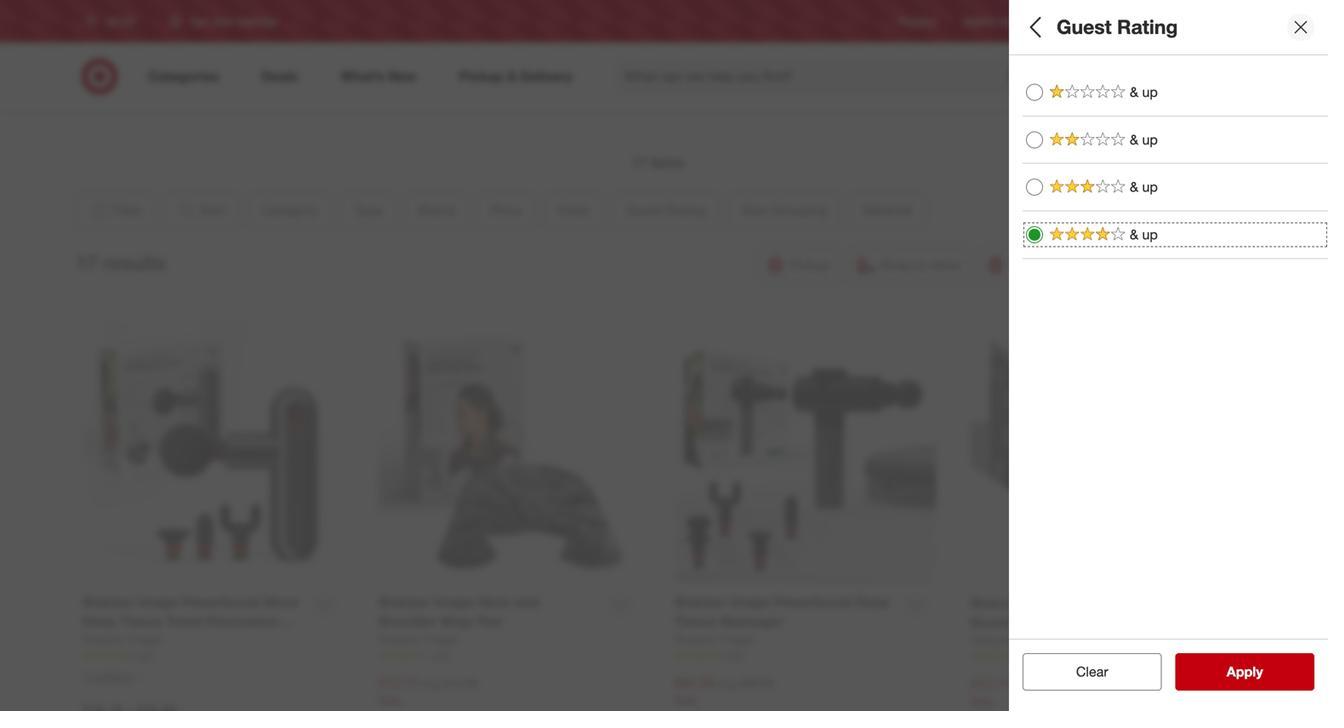 Task type: locate. For each thing, give the bounding box(es) containing it.
1 horizontal spatial 17
[[632, 154, 647, 171]]

1 clear from the left
[[1068, 664, 1100, 681]]

3 & from the top
[[1130, 179, 1139, 196]]

& for 2nd & up option
[[1130, 131, 1139, 148]]

$84.99 reg $99.99 sale
[[675, 675, 775, 709]]

146 link
[[971, 650, 1234, 664]]

$14.99 down 144
[[443, 676, 479, 691]]

reg
[[422, 676, 440, 691], [719, 676, 736, 691], [1015, 677, 1032, 692]]

reg inside $84.99 reg $99.99 sale
[[719, 676, 736, 691]]

3 & up from the top
[[1130, 179, 1158, 196]]

& up radio
[[1027, 84, 1044, 101], [1027, 131, 1044, 148]]

17 results
[[76, 251, 166, 275]]

146
[[1024, 650, 1041, 663]]

target
[[1107, 15, 1135, 28]]

$12.74 reg $14.99 sale down 144
[[378, 675, 479, 709]]

results
[[103, 251, 166, 275], [1238, 664, 1282, 681]]

17 for 17 results
[[76, 251, 98, 275]]

0 horizontal spatial 17
[[76, 251, 98, 275]]

0 horizontal spatial results
[[103, 251, 166, 275]]

clear for clear
[[1077, 664, 1109, 681]]

& up radio down category in the right top of the page
[[1027, 131, 1044, 148]]

& up radio down type
[[1027, 179, 1044, 196]]

$12.74 reg $14.99 sale for 146
[[971, 676, 1071, 710]]

1 vertical spatial & up radio
[[1027, 131, 1044, 148]]

weekly
[[964, 15, 997, 28]]

$12.74 reg $14.99 sale down 146
[[971, 676, 1071, 710]]

target circle link
[[1107, 14, 1165, 29]]

2 clear from the left
[[1077, 664, 1109, 681]]

2 & up radio from the top
[[1027, 131, 1044, 148]]

sale
[[378, 694, 402, 709], [675, 694, 698, 709], [971, 695, 994, 710]]

4 up from the top
[[1143, 226, 1158, 243]]

clear inside button
[[1068, 664, 1100, 681]]

144
[[431, 650, 448, 662]]

reg down 144
[[422, 676, 440, 691]]

type button
[[1023, 115, 1316, 174]]

0 vertical spatial results
[[103, 251, 166, 275]]

reg for 144
[[422, 676, 440, 691]]

target circle
[[1107, 15, 1165, 28]]

clear
[[1068, 664, 1100, 681], [1077, 664, 1109, 681]]

& up radio up price at top right
[[1027, 226, 1044, 243]]

$14.99
[[443, 676, 479, 691], [1036, 677, 1071, 692]]

17
[[632, 154, 647, 171], [76, 251, 98, 275]]

0 vertical spatial 17
[[632, 154, 647, 171]]

clear all button
[[1023, 654, 1162, 691]]

231 link
[[675, 649, 937, 663]]

3 up from the top
[[1143, 179, 1158, 196]]

1 up from the top
[[1143, 84, 1158, 100]]

$14.99 down 146
[[1036, 677, 1071, 692]]

0 vertical spatial & up radio
[[1027, 84, 1044, 101]]

2 & up from the top
[[1130, 131, 1158, 148]]

circle
[[1138, 15, 1165, 28]]

apply
[[1227, 664, 1264, 681]]

1 horizontal spatial reg
[[719, 676, 736, 691]]

price button
[[1023, 234, 1316, 294]]

guest
[[1057, 15, 1112, 39]]

&
[[1130, 84, 1139, 100], [1130, 131, 1139, 148], [1130, 179, 1139, 196], [1130, 226, 1139, 243]]

& for first & up radio from the top of the guest rating dialog
[[1130, 179, 1139, 196]]

1 vertical spatial & up radio
[[1027, 226, 1044, 243]]

0 horizontal spatial $14.99
[[443, 676, 479, 691]]

reg for 146
[[1015, 677, 1032, 692]]

2 horizontal spatial sale
[[971, 695, 994, 710]]

0 horizontal spatial sale
[[378, 694, 402, 709]]

1 horizontal spatial sale
[[675, 694, 698, 709]]

$12.74 reg $14.99 sale for 144
[[378, 675, 479, 709]]

results for 17 results
[[103, 251, 166, 275]]

0 vertical spatial & up radio
[[1027, 179, 1044, 196]]

guest rating
[[1057, 15, 1178, 39]]

results for see results
[[1238, 664, 1282, 681]]

1 horizontal spatial $12.74 reg $14.99 sale
[[971, 676, 1071, 710]]

2 & from the top
[[1130, 131, 1139, 148]]

& up radio up type
[[1027, 84, 1044, 101]]

4 & from the top
[[1130, 226, 1139, 243]]

1 vertical spatial results
[[1238, 664, 1282, 681]]

& up radio
[[1027, 179, 1044, 196], [1027, 226, 1044, 243]]

reg down 146
[[1015, 677, 1032, 692]]

sale inside $84.99 reg $99.99 sale
[[675, 694, 698, 709]]

1 vertical spatial 17
[[76, 251, 98, 275]]

0 horizontal spatial $12.74
[[378, 675, 419, 691]]

clear inside 'button'
[[1077, 664, 1109, 681]]

144 link
[[378, 649, 641, 663]]

$12.74
[[378, 675, 419, 691], [971, 676, 1012, 692]]

up
[[1143, 84, 1158, 100], [1143, 131, 1158, 148], [1143, 179, 1158, 196], [1143, 226, 1158, 243]]

2 up from the top
[[1143, 131, 1158, 148]]

1 & up from the top
[[1130, 84, 1158, 100]]

apply button
[[1176, 654, 1315, 691]]

$12.74 reg $14.99 sale
[[378, 675, 479, 709], [971, 676, 1071, 710]]

filters
[[1052, 15, 1105, 39]]

up for first & up option
[[1143, 84, 1158, 100]]

1 horizontal spatial $12.74
[[971, 676, 1012, 692]]

0 horizontal spatial reg
[[422, 676, 440, 691]]

1 horizontal spatial results
[[1238, 664, 1282, 681]]

115 link
[[82, 649, 344, 663]]

1 & from the top
[[1130, 84, 1139, 100]]

2 horizontal spatial reg
[[1015, 677, 1032, 692]]

& up
[[1130, 84, 1158, 100], [1130, 131, 1158, 148], [1130, 179, 1158, 196], [1130, 226, 1158, 243]]

see results
[[1209, 664, 1282, 681]]

results inside button
[[1238, 664, 1282, 681]]

all
[[1023, 15, 1047, 39]]

reg down 231 on the right of the page
[[719, 676, 736, 691]]

1 & up radio from the top
[[1027, 84, 1044, 101]]

sale for 144
[[378, 694, 402, 709]]

0 horizontal spatial $12.74 reg $14.99 sale
[[378, 675, 479, 709]]

115
[[135, 650, 152, 662]]

$84.99
[[675, 675, 715, 691]]

1 horizontal spatial $14.99
[[1036, 677, 1071, 692]]



Task type: vqa. For each thing, say whether or not it's contained in the screenshot.


Task type: describe. For each thing, give the bounding box(es) containing it.
$12.74 for 144
[[378, 675, 419, 691]]

2 & up radio from the top
[[1027, 226, 1044, 243]]

up for first & up radio from the top of the guest rating dialog
[[1143, 179, 1158, 196]]

category button
[[1023, 55, 1316, 115]]

items
[[651, 154, 684, 171]]

sale for 231
[[675, 694, 698, 709]]

& for second & up radio from the top of the guest rating dialog
[[1130, 226, 1139, 243]]

weekly ad
[[964, 15, 1012, 28]]

sale for 146
[[971, 695, 994, 710]]

ad
[[1000, 15, 1012, 28]]

17 for 17 items
[[632, 154, 647, 171]]

up for 2nd & up option
[[1143, 131, 1158, 148]]

registry
[[899, 15, 937, 28]]

all filters
[[1023, 15, 1105, 39]]

clear button
[[1023, 654, 1162, 691]]

What can we help you find? suggestions appear below search field
[[615, 58, 1038, 95]]

clear for clear all
[[1068, 664, 1100, 681]]

all filters dialog
[[1010, 0, 1329, 712]]

redcard
[[1039, 15, 1080, 28]]

$12.74 for 146
[[971, 676, 1012, 692]]

see results button
[[1176, 654, 1315, 691]]

brand
[[1023, 192, 1070, 212]]

redcard link
[[1039, 14, 1080, 29]]

$14.99 for 146
[[1036, 677, 1071, 692]]

see
[[1209, 664, 1234, 681]]

clear all
[[1068, 664, 1117, 681]]

guest rating dialog
[[1010, 0, 1329, 712]]

& for first & up option
[[1130, 84, 1139, 100]]

$99.99
[[739, 676, 775, 691]]

price
[[1023, 252, 1063, 271]]

$14.99 for 144
[[443, 676, 479, 691]]

registry link
[[899, 14, 937, 29]]

brand button
[[1023, 174, 1316, 234]]

1 & up radio from the top
[[1027, 179, 1044, 196]]

4 & up from the top
[[1130, 226, 1158, 243]]

all
[[1104, 664, 1117, 681]]

up for second & up radio from the top of the guest rating dialog
[[1143, 226, 1158, 243]]

type
[[1023, 132, 1059, 152]]

search button
[[1027, 58, 1067, 99]]

search
[[1027, 70, 1067, 86]]

17 items
[[632, 154, 684, 171]]

rating
[[1118, 15, 1178, 39]]

reg for 231
[[719, 676, 736, 691]]

weekly ad link
[[964, 14, 1012, 29]]

231
[[727, 650, 744, 662]]

category
[[1023, 73, 1094, 92]]



